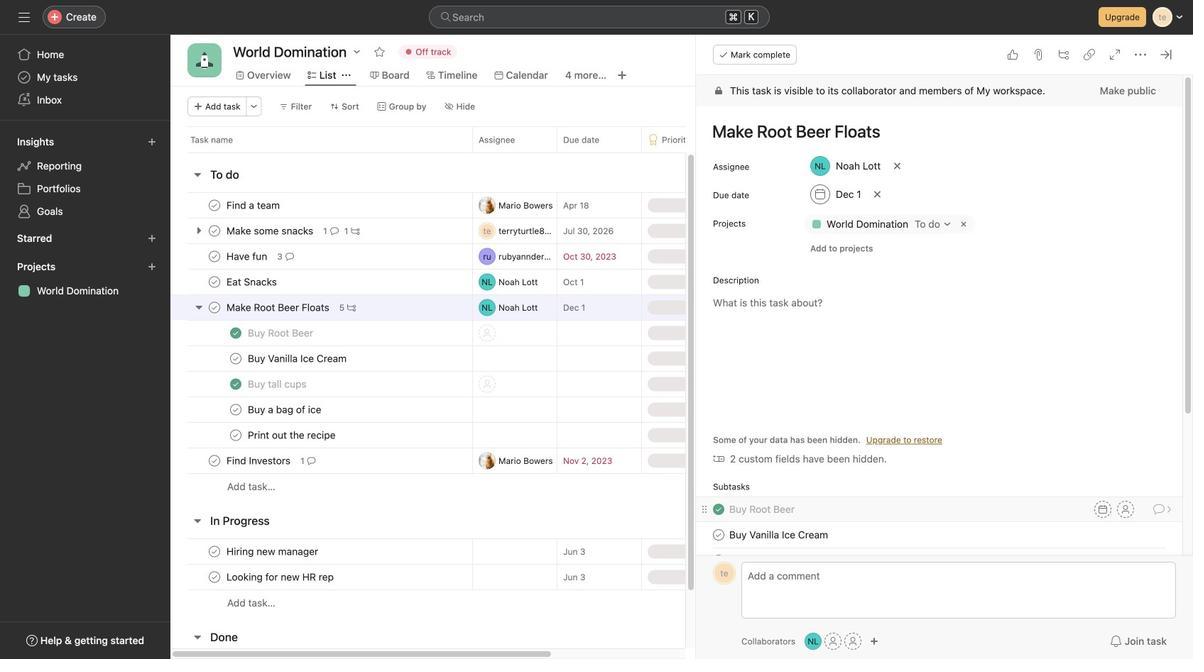 Task type: locate. For each thing, give the bounding box(es) containing it.
1 comment image down print out the recipe cell
[[307, 457, 316, 466]]

list item
[[696, 497, 1183, 523], [696, 523, 1183, 548], [696, 548, 1183, 574]]

full screen image
[[1109, 49, 1121, 60]]

Completed checkbox
[[227, 376, 244, 393], [710, 553, 727, 570]]

task name text field for hiring new manager "cell" on the bottom
[[224, 545, 323, 559]]

find investors cell
[[170, 448, 472, 474]]

completed image
[[227, 376, 244, 393], [710, 553, 727, 570]]

projects element
[[0, 254, 170, 305]]

global element
[[0, 35, 170, 120]]

mark complete checkbox inside print out the recipe cell
[[227, 427, 244, 444]]

Completed checkbox
[[227, 325, 244, 342], [710, 501, 727, 519]]

mark complete image
[[206, 223, 223, 240], [206, 274, 223, 291], [206, 299, 223, 316], [227, 350, 244, 368], [227, 402, 244, 419], [206, 544, 223, 561]]

mark complete checkbox inside hiring new manager "cell"
[[206, 544, 223, 561]]

mark complete checkbox inside make some snacks cell
[[206, 223, 223, 240]]

mark complete image inside buy a bag of ice cell
[[227, 402, 244, 419]]

1 horizontal spatial completed checkbox
[[710, 501, 727, 519]]

0 horizontal spatial completed checkbox
[[227, 376, 244, 393]]

mark complete image inside looking for new hr rep cell
[[206, 569, 223, 586]]

header in progress tree grid
[[170, 539, 863, 616]]

2 collapse task list for this group image from the top
[[192, 516, 203, 527]]

collapse task list for this group image
[[192, 169, 203, 180], [192, 516, 203, 527]]

0 vertical spatial 1 comment image
[[330, 227, 339, 235]]

1 vertical spatial collapse task list for this group image
[[192, 516, 203, 527]]

mark complete checkbox inside find a team cell
[[206, 197, 223, 214]]

1 horizontal spatial 1 comment image
[[330, 227, 339, 235]]

Task Name text field
[[703, 115, 1165, 148], [729, 502, 795, 518], [729, 528, 828, 543]]

task name text field for have fun cell
[[224, 250, 272, 264]]

mark complete checkbox inside buy vanilla ice cream 'cell'
[[227, 350, 244, 368]]

0 horizontal spatial completed checkbox
[[227, 325, 244, 342]]

mark complete image for have fun cell
[[206, 248, 223, 265]]

mark complete image for find investors cell at left
[[206, 453, 223, 470]]

1 horizontal spatial completed image
[[710, 501, 727, 519]]

0 horizontal spatial 1 comment image
[[307, 457, 316, 466]]

Mark complete checkbox
[[206, 223, 223, 240], [206, 274, 223, 291], [206, 299, 223, 316], [227, 427, 244, 444], [206, 453, 223, 470], [206, 569, 223, 586]]

0 vertical spatial completed image
[[227, 376, 244, 393]]

2 vertical spatial task name text field
[[729, 528, 828, 543]]

task name text field inside buy tall cups cell
[[245, 377, 311, 392]]

mark complete checkbox inside find investors cell
[[206, 453, 223, 470]]

add items to starred image
[[148, 234, 156, 243]]

task name text field for buy a bag of ice cell
[[245, 403, 326, 417]]

0 vertical spatial completed checkbox
[[227, 376, 244, 393]]

task name text field for find investors cell at left
[[224, 454, 295, 468]]

mark complete checkbox for find a team cell
[[206, 197, 223, 214]]

1 vertical spatial completed checkbox
[[710, 553, 727, 570]]

mark complete checkbox for task name text field inside print out the recipe cell
[[227, 427, 244, 444]]

more actions image
[[250, 102, 258, 111]]

task name text field inside eat snacks cell
[[224, 275, 281, 289]]

1 vertical spatial 1 comment image
[[307, 457, 316, 466]]

completed image
[[227, 325, 244, 342], [710, 501, 727, 519]]

3 list item from the top
[[696, 548, 1183, 574]]

0 vertical spatial completed checkbox
[[227, 325, 244, 342]]

mark complete checkbox inside buy a bag of ice cell
[[227, 402, 244, 419]]

1 horizontal spatial completed checkbox
[[710, 553, 727, 570]]

remove assignee image
[[893, 162, 901, 170]]

completed checkbox inside buy tall cups cell
[[227, 376, 244, 393]]

1 comment image inside find investors cell
[[307, 457, 316, 466]]

completed image inside buy root beer cell
[[227, 325, 244, 342]]

mark complete checkbox inside eat snacks cell
[[206, 274, 223, 291]]

mark complete image
[[206, 197, 223, 214], [206, 248, 223, 265], [227, 427, 244, 444], [206, 453, 223, 470], [710, 527, 727, 544], [206, 569, 223, 586]]

Task name text field
[[224, 199, 284, 213], [224, 224, 318, 238], [224, 250, 272, 264], [224, 301, 334, 315], [245, 326, 317, 341], [224, 545, 323, 559], [224, 571, 338, 585]]

mark complete checkbox for task name text field in the eat snacks cell
[[206, 274, 223, 291]]

task name text field inside find investors cell
[[224, 454, 295, 468]]

mark complete checkbox inside have fun cell
[[206, 248, 223, 265]]

add or remove collaborators image
[[805, 634, 822, 651], [870, 638, 879, 646]]

main content
[[696, 75, 1183, 660]]

task name text field inside have fun cell
[[224, 250, 272, 264]]

task name text field for buy tall cups cell
[[245, 377, 311, 392]]

mark complete image inside find a team cell
[[206, 197, 223, 214]]

row
[[170, 126, 863, 153], [188, 152, 845, 153], [170, 192, 863, 219], [170, 218, 863, 244], [170, 244, 863, 270], [170, 269, 863, 295], [170, 295, 863, 321], [170, 320, 863, 347], [170, 346, 863, 372], [170, 371, 863, 398], [170, 397, 863, 423], [170, 423, 863, 449], [170, 448, 863, 474], [170, 474, 863, 500], [170, 539, 863, 565], [170, 565, 863, 591], [170, 590, 863, 616]]

mark complete checkbox inside list item
[[710, 527, 727, 544]]

mark complete image for task name text box in hiring new manager "cell"
[[206, 544, 223, 561]]

mark complete image inside have fun cell
[[206, 248, 223, 265]]

collapse task list for this group image for mark complete image in the find a team cell
[[192, 169, 203, 180]]

mark complete image inside eat snacks cell
[[206, 274, 223, 291]]

None field
[[429, 6, 770, 28]]

task name text field inside find a team cell
[[224, 199, 284, 213]]

Mark complete checkbox
[[206, 197, 223, 214], [206, 248, 223, 265], [227, 350, 244, 368], [227, 402, 244, 419], [710, 527, 727, 544], [206, 544, 223, 561]]

0 vertical spatial completed image
[[227, 325, 244, 342]]

print out the recipe cell
[[170, 423, 472, 449]]

mark complete image inside print out the recipe cell
[[227, 427, 244, 444]]

mark complete image inside make root beer floats cell
[[206, 299, 223, 316]]

1 vertical spatial completed checkbox
[[710, 501, 727, 519]]

task name text field inside buy a bag of ice cell
[[245, 403, 326, 417]]

1 comment image
[[330, 227, 339, 235], [307, 457, 316, 466]]

task name text field inside buy root beer cell
[[245, 326, 317, 341]]

task name text field inside hiring new manager "cell"
[[224, 545, 323, 559]]

make some snacks cell
[[170, 218, 472, 244]]

task name text field inside make some snacks cell
[[224, 224, 318, 238]]

mark complete checkbox inside looking for new hr rep cell
[[206, 569, 223, 586]]

hide sidebar image
[[18, 11, 30, 23]]

mark complete checkbox for hiring new manager "cell" on the bottom
[[206, 544, 223, 561]]

0 horizontal spatial completed image
[[227, 325, 244, 342]]

task name text field inside looking for new hr rep cell
[[224, 571, 338, 585]]

1 collapse task list for this group image from the top
[[192, 169, 203, 180]]

main content inside make root beer floats dialog
[[696, 75, 1183, 660]]

1 vertical spatial completed image
[[710, 553, 727, 570]]

add to starred image
[[374, 46, 385, 58]]

mark complete checkbox for buy vanilla ice cream 'cell'
[[227, 350, 244, 368]]

1 comment image left 1 subtask image
[[330, 227, 339, 235]]

rocket image
[[196, 52, 213, 69]]

task name text field inside buy vanilla ice cream 'cell'
[[245, 352, 351, 366]]

add tab image
[[617, 70, 628, 81]]

0 horizontal spatial add or remove collaborators image
[[805, 634, 822, 651]]

mark complete image inside buy vanilla ice cream 'cell'
[[227, 350, 244, 368]]

3 comments image
[[285, 252, 294, 261]]

1 horizontal spatial completed image
[[710, 553, 727, 570]]

mark complete checkbox inside make root beer floats cell
[[206, 299, 223, 316]]

mark complete image inside hiring new manager "cell"
[[206, 544, 223, 561]]

Task name text field
[[224, 275, 281, 289], [245, 352, 351, 366], [245, 377, 311, 392], [245, 403, 326, 417], [245, 429, 340, 443], [224, 454, 295, 468]]

1 horizontal spatial add or remove collaborators image
[[870, 638, 879, 646]]

0 vertical spatial task name text field
[[703, 115, 1165, 148]]

0 horizontal spatial completed image
[[227, 376, 244, 393]]

task name text field for 2nd list item from the bottom of the make root beer floats dialog
[[729, 528, 828, 543]]

make root beer floats cell
[[170, 295, 472, 321]]

1 list item from the top
[[696, 497, 1183, 523]]

task name text field inside print out the recipe cell
[[245, 429, 340, 443]]

0 vertical spatial collapse task list for this group image
[[192, 169, 203, 180]]



Task type: vqa. For each thing, say whether or not it's contained in the screenshot.
inspired. on the top right of the page
no



Task type: describe. For each thing, give the bounding box(es) containing it.
mark complete checkbox for have fun cell
[[206, 248, 223, 265]]

task name text field inside make root beer floats cell
[[224, 301, 334, 315]]

mark complete image for print out the recipe cell
[[227, 427, 244, 444]]

eat snacks cell
[[170, 269, 472, 295]]

attachments: add a file to this task, make root beer floats image
[[1033, 49, 1044, 60]]

more actions for this task image
[[1135, 49, 1146, 60]]

mark complete image for task name text field in the eat snacks cell
[[206, 274, 223, 291]]

task name text field for eat snacks cell
[[224, 275, 281, 289]]

2 list item from the top
[[696, 523, 1183, 548]]

task name text field for looking for new hr rep cell
[[224, 571, 338, 585]]

mark complete checkbox for buy a bag of ice cell
[[227, 402, 244, 419]]

new project or portfolio image
[[148, 263, 156, 271]]

buy vanilla ice cream cell
[[170, 346, 472, 372]]

mark complete image for task name text field inside the buy a bag of ice cell
[[227, 402, 244, 419]]

make root beer floats dialog
[[696, 35, 1193, 660]]

add subtask image
[[1058, 49, 1070, 60]]

1 subtask image
[[351, 227, 360, 235]]

task name text field for buy vanilla ice cream 'cell'
[[245, 352, 351, 366]]

task name text field for buy root beer cell
[[245, 326, 317, 341]]

completed image inside list item
[[710, 553, 727, 570]]

collapse subtask list for the task make root beer floats image
[[193, 302, 205, 313]]

clear due date image
[[873, 190, 882, 199]]

task name text field for print out the recipe cell
[[245, 429, 340, 443]]

collapse task list for this group image for mark complete icon inside hiring new manager "cell"
[[192, 516, 203, 527]]

new insights image
[[148, 138, 156, 146]]

completed checkbox inside buy root beer cell
[[227, 325, 244, 342]]

buy a bag of ice cell
[[170, 397, 472, 423]]

task name text field for main content inside the make root beer floats dialog
[[703, 115, 1165, 148]]

0 likes. click to like this task image
[[1007, 49, 1018, 60]]

mark complete image for find a team cell
[[206, 197, 223, 214]]

mark complete checkbox for task name text box within the looking for new hr rep cell
[[206, 569, 223, 586]]

find a team cell
[[170, 192, 472, 219]]

hiring new manager cell
[[170, 539, 472, 565]]

have fun cell
[[170, 244, 472, 270]]

task name text field for find a team cell
[[224, 199, 284, 213]]

tab actions image
[[342, 71, 351, 80]]

close details image
[[1161, 49, 1172, 60]]

completed checkbox inside list item
[[710, 553, 727, 570]]

mark complete image for looking for new hr rep cell
[[206, 569, 223, 586]]

completed image inside buy tall cups cell
[[227, 376, 244, 393]]

buy tall cups cell
[[170, 371, 472, 398]]

buy root beer cell
[[170, 320, 472, 347]]

insights element
[[0, 129, 170, 226]]

copy task link image
[[1084, 49, 1095, 60]]

mark complete image for task name text field in buy vanilla ice cream 'cell'
[[227, 350, 244, 368]]

1 vertical spatial task name text field
[[729, 502, 795, 518]]

remove image
[[958, 219, 969, 230]]

mark complete checkbox for task name text field inside find investors cell
[[206, 453, 223, 470]]

1 vertical spatial completed image
[[710, 501, 727, 519]]

collapse task list for this group image
[[192, 632, 203, 643]]

looking for new hr rep cell
[[170, 565, 472, 591]]

5 subtasks image
[[347, 304, 356, 312]]

Search tasks, projects, and more text field
[[429, 6, 770, 28]]

mark complete image inside list item
[[710, 527, 727, 544]]

expand subtask list for the task make some snacks image
[[193, 225, 205, 237]]

header to do tree grid
[[170, 192, 863, 500]]



